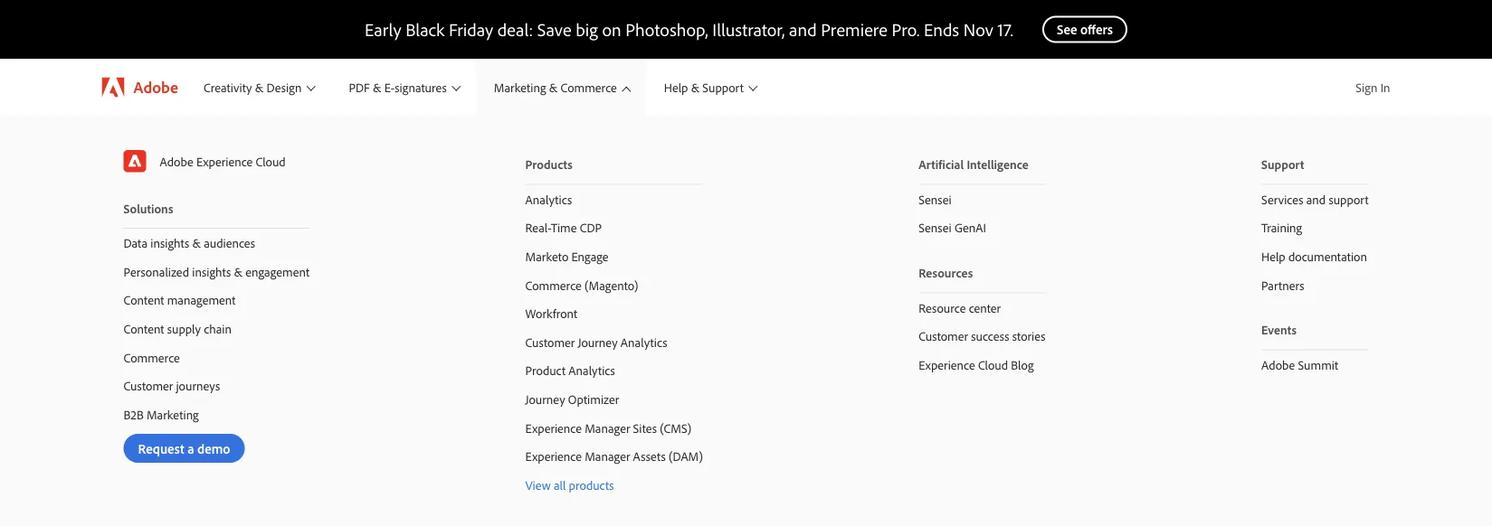 Task type: describe. For each thing, give the bounding box(es) containing it.
see offers link
[[1042, 16, 1127, 43]]

& for help
[[691, 79, 700, 95]]

time
[[551, 220, 577, 236]]

sensei for sensei
[[919, 191, 952, 207]]

commerce for commerce (magento)
[[525, 277, 582, 293]]

0 horizontal spatial cloud
[[256, 153, 286, 169]]

customer journey analytics
[[525, 334, 667, 350]]

main element
[[0, 59, 1492, 527]]

black for save
[[406, 18, 445, 41]]

support inside heading
[[1261, 157, 1304, 172]]

experience cloud blog
[[919, 357, 1034, 373]]

1 vertical spatial nov
[[561, 473, 594, 499]]

(cms)
[[660, 420, 691, 436]]

friday for deal.
[[397, 327, 500, 377]]

assets
[[633, 449, 666, 465]]

experience for experience manager assets (dam)
[[525, 449, 582, 465]]

experience for experience cloud blog
[[919, 357, 975, 373]]

services and support link
[[1232, 185, 1397, 214]]

black for get
[[298, 327, 388, 377]]

customer for customer journeys
[[124, 378, 173, 394]]

journeys
[[176, 378, 220, 394]]

commerce (magento) link
[[496, 271, 732, 299]]

partners link
[[1232, 271, 1397, 299]]

analytics inside customer journey analytics link
[[621, 334, 667, 350]]

e-
[[384, 79, 395, 95]]

b2b
[[124, 407, 144, 423]]

& for pdf
[[373, 79, 381, 95]]

artificial intelligence
[[919, 157, 1029, 172]]

customer success stories
[[919, 328, 1046, 344]]

sign in button
[[1348, 65, 1398, 109]]

content management
[[124, 292, 236, 308]]

see for see offers
[[1057, 21, 1077, 38]]

documentation
[[1288, 249, 1367, 264]]

0 vertical spatial photoshop,
[[626, 18, 708, 41]]

ends nov 17.
[[513, 473, 621, 499]]

0 horizontal spatial ends
[[518, 473, 557, 499]]

adobe for adobe summit
[[1261, 357, 1295, 373]]

content management link
[[95, 286, 338, 315]]

products
[[569, 477, 614, 493]]

demo
[[197, 440, 230, 457]]

product analytics link
[[496, 357, 732, 385]]

sign in
[[1356, 79, 1390, 95]]

support inside dropdown button
[[702, 79, 744, 95]]

request a demo link
[[124, 434, 245, 463]]

commerce for 'commerce' link
[[124, 350, 180, 365]]

1 horizontal spatial 17.
[[998, 18, 1013, 41]]

25%
[[271, 376, 345, 427]]

illustrator, inside buy photoshop, illustrator, or premiere pro, and save for the first six months.
[[334, 443, 414, 469]]

photoshop, inside buy photoshop, illustrator, or premiere pro, and save for the first six months.
[[238, 443, 329, 469]]

real-time cdp
[[525, 220, 602, 236]]

1 horizontal spatial cloud
[[978, 357, 1008, 373]]

1 horizontal spatial nov
[[963, 18, 993, 41]]

services and support
[[1261, 191, 1369, 207]]

creativity & design
[[204, 79, 302, 95]]

pdf & e-signatures
[[349, 79, 447, 95]]

help documentation
[[1261, 249, 1367, 264]]

& for marketing
[[549, 79, 558, 95]]

solutions
[[124, 200, 173, 216]]

experience up solutions heading
[[196, 153, 253, 169]]

in
[[1380, 79, 1390, 95]]

adobe summit
[[1261, 357, 1338, 373]]

analytics inside analytics link
[[525, 191, 572, 207]]

personalized insights & engagement
[[124, 264, 309, 280]]

cdp
[[580, 220, 602, 236]]

resource center
[[919, 300, 1001, 316]]

help documentation link
[[1232, 242, 1397, 271]]

personalized
[[124, 264, 189, 280]]

help & support button
[[646, 59, 773, 116]]

manager for assets
[[585, 449, 630, 465]]

customer journey analytics link
[[496, 328, 732, 357]]

deal.
[[510, 327, 590, 377]]

training
[[1261, 220, 1302, 236]]

blog
[[1011, 357, 1034, 373]]

marketo engage link
[[496, 242, 732, 271]]

adobe experience cloud
[[160, 153, 286, 169]]

insights for personalized
[[192, 264, 231, 280]]

(dam)
[[669, 449, 703, 465]]

or
[[418, 443, 435, 469]]

save
[[537, 18, 572, 41]]

customer journeys
[[124, 378, 220, 394]]

get
[[203, 376, 262, 427]]

& down 'audiences'
[[234, 264, 243, 280]]

early black friday deal. get 25% off.
[[203, 327, 590, 427]]

request a demo
[[138, 440, 230, 457]]

request
[[138, 440, 184, 457]]

pro,
[[518, 443, 548, 469]]

products
[[525, 157, 573, 172]]

0 horizontal spatial marketing
[[147, 407, 199, 423]]

1 horizontal spatial journey
[[578, 334, 618, 350]]

audiences
[[204, 235, 255, 251]]

experience manager sites (cms)
[[525, 420, 691, 436]]

content for content management
[[124, 292, 164, 308]]

months.
[[294, 473, 360, 499]]

optimizer
[[568, 392, 619, 407]]

early black friday deal. get 25% off. image
[[203, 247, 416, 305]]

center
[[969, 300, 1001, 316]]

insights for data
[[150, 235, 189, 251]]

adobe for adobe experience cloud
[[160, 153, 193, 169]]

adobe for adobe
[[133, 77, 178, 97]]

partners
[[1261, 277, 1304, 293]]

0 horizontal spatial journey
[[525, 392, 565, 407]]

0 vertical spatial premiere
[[821, 18, 888, 41]]

1 horizontal spatial ends
[[924, 18, 959, 41]]

1 vertical spatial 17.
[[599, 473, 616, 499]]

sign
[[1356, 79, 1378, 95]]

real-time cdp link
[[496, 214, 732, 242]]

marketing & commerce button
[[476, 59, 646, 116]]

experience for experience manager sites (cms)
[[525, 420, 582, 436]]

creativity
[[204, 79, 252, 95]]

(magento)
[[585, 277, 638, 293]]

and inside main element
[[1306, 191, 1326, 207]]

real-
[[525, 220, 551, 236]]



Task type: vqa. For each thing, say whether or not it's contained in the screenshot.
"Resources"
yes



Task type: locate. For each thing, give the bounding box(es) containing it.
2 horizontal spatial customer
[[919, 328, 968, 344]]

marketing & commerce
[[494, 79, 617, 95]]

marketing inside dropdown button
[[494, 79, 546, 95]]

data
[[124, 235, 148, 251]]

2 horizontal spatial and
[[1306, 191, 1326, 207]]

experience cloud blog link
[[890, 351, 1075, 379]]

commerce link
[[95, 343, 338, 372]]

ends down pro,
[[518, 473, 557, 499]]

1 vertical spatial analytics
[[621, 334, 667, 350]]

solutions heading
[[124, 189, 309, 229]]

1 horizontal spatial marketing
[[494, 79, 546, 95]]

2 vertical spatial commerce
[[124, 350, 180, 365]]

help down training
[[1261, 249, 1285, 264]]

summit
[[1298, 357, 1338, 373]]

1 vertical spatial premiere
[[440, 443, 513, 469]]

0 horizontal spatial customer
[[124, 378, 173, 394]]

big
[[576, 18, 598, 41]]

commerce inside 'link'
[[525, 277, 582, 293]]

0 vertical spatial help
[[664, 79, 688, 95]]

sensei genai
[[919, 220, 986, 236]]

1 vertical spatial friday
[[397, 327, 500, 377]]

commerce inside dropdown button
[[561, 79, 617, 95]]

events heading
[[1261, 310, 1369, 351]]

0 vertical spatial sensei
[[919, 191, 952, 207]]

1 horizontal spatial customer
[[525, 334, 575, 350]]

products heading
[[525, 145, 703, 185]]

0 vertical spatial support
[[702, 79, 744, 95]]

cloud down success
[[978, 357, 1008, 373]]

1 vertical spatial sensei
[[919, 220, 952, 236]]

1 vertical spatial see
[[621, 473, 650, 499]]

1 vertical spatial photoshop,
[[238, 443, 329, 469]]

1 horizontal spatial premiere
[[821, 18, 888, 41]]

sensei for sensei genai
[[919, 220, 952, 236]]

sensei left genai
[[919, 220, 952, 236]]

marketing down customer journeys at the bottom left of page
[[147, 407, 199, 423]]

illustrator,
[[712, 18, 785, 41], [334, 443, 414, 469]]

1 content from the top
[[124, 292, 164, 308]]

1 horizontal spatial early
[[365, 18, 401, 41]]

manager for sites
[[585, 420, 630, 436]]

insights up personalized
[[150, 235, 189, 251]]

for
[[629, 443, 651, 469]]

help inside dropdown button
[[664, 79, 688, 95]]

help
[[664, 79, 688, 95], [1261, 249, 1285, 264]]

early for early black friday deal. get 25% off.
[[203, 327, 288, 377]]

0 horizontal spatial nov
[[561, 473, 594, 499]]

buy
[[203, 443, 234, 469]]

0 vertical spatial cloud
[[256, 153, 286, 169]]

artificial
[[919, 157, 964, 172]]

b2b marketing link
[[95, 400, 338, 429]]

workfront
[[525, 306, 577, 322]]

content
[[124, 292, 164, 308], [124, 321, 164, 337]]

0 vertical spatial nov
[[963, 18, 993, 41]]

see for see terms
[[621, 473, 650, 499]]

1 vertical spatial help
[[1261, 249, 1285, 264]]

view all products
[[525, 477, 614, 493]]

services
[[1261, 191, 1303, 207]]

journey optimizer link
[[496, 385, 732, 414]]

2 vertical spatial and
[[553, 443, 583, 469]]

0 vertical spatial friday
[[449, 18, 493, 41]]

0 vertical spatial manager
[[585, 420, 630, 436]]

black down early black friday deal. get 25% off. image on the left of the page
[[298, 327, 388, 377]]

pdf
[[349, 79, 370, 95]]

adobe, inc. image
[[102, 77, 124, 97]]

help for help & support
[[664, 79, 688, 95]]

1 horizontal spatial help
[[1261, 249, 1285, 264]]

experience up all
[[525, 449, 582, 465]]

adobe down events at the bottom right of the page
[[1261, 357, 1295, 373]]

analytics up optimizer
[[568, 363, 615, 379]]

1 vertical spatial manager
[[585, 449, 630, 465]]

1 vertical spatial cloud
[[978, 357, 1008, 373]]

management
[[167, 292, 236, 308]]

0 horizontal spatial insights
[[150, 235, 189, 251]]

on
[[602, 18, 621, 41]]

0 vertical spatial black
[[406, 18, 445, 41]]

& left 'audiences'
[[192, 235, 201, 251]]

experience manager assets (dam) link
[[496, 442, 732, 471]]

offers
[[1080, 21, 1113, 38]]

journey down workfront "link"
[[578, 334, 618, 350]]

analytics up real-
[[525, 191, 572, 207]]

analytics link
[[496, 185, 732, 214]]

help & support
[[664, 79, 744, 95]]

analytics
[[525, 191, 572, 207], [621, 334, 667, 350], [568, 363, 615, 379]]

1 manager from the top
[[585, 420, 630, 436]]

and
[[789, 18, 817, 41], [1306, 191, 1326, 207], [553, 443, 583, 469]]

commerce up customer journeys at the bottom left of page
[[124, 350, 180, 365]]

illustrator, up help & support dropdown button
[[712, 18, 785, 41]]

photoshop, up six at the bottom of page
[[238, 443, 329, 469]]

1 horizontal spatial illustrator,
[[712, 18, 785, 41]]

photoshop, right on
[[626, 18, 708, 41]]

1 vertical spatial insights
[[192, 264, 231, 280]]

help for help documentation
[[1261, 249, 1285, 264]]

1 vertical spatial commerce
[[525, 277, 582, 293]]

premiere right or
[[440, 443, 513, 469]]

customer down the workfront
[[525, 334, 575, 350]]

17. down the experience manager assets (dam) link
[[599, 473, 616, 499]]

customer down resource
[[919, 328, 968, 344]]

2 sensei from the top
[[919, 220, 952, 236]]

content for content supply chain
[[124, 321, 164, 337]]

view all products link
[[496, 471, 732, 500]]

pro.
[[892, 18, 920, 41]]

deal:
[[497, 18, 533, 41]]

marketing down deal:
[[494, 79, 546, 95]]

adobe link
[[95, 59, 185, 116]]

manager down experience manager sites (cms) on the bottom of the page
[[585, 449, 630, 465]]

analytics inside the product analytics link
[[568, 363, 615, 379]]

1 horizontal spatial see
[[1057, 21, 1077, 38]]

1 vertical spatial illustrator,
[[334, 443, 414, 469]]

commerce down big
[[561, 79, 617, 95]]

2 vertical spatial analytics
[[568, 363, 615, 379]]

0 horizontal spatial and
[[553, 443, 583, 469]]

see offers
[[1057, 21, 1113, 38]]

premiere
[[821, 18, 888, 41], [440, 443, 513, 469]]

see
[[1057, 21, 1077, 38], [621, 473, 650, 499]]

personalized insights & engagement link
[[95, 257, 338, 286]]

design
[[266, 79, 302, 95]]

black up signatures
[[406, 18, 445, 41]]

experience manager sites (cms) link
[[496, 414, 732, 442]]

1 sensei from the top
[[919, 191, 952, 207]]

1 vertical spatial content
[[124, 321, 164, 337]]

resource
[[919, 300, 966, 316]]

buy photoshop, illustrator, or premiere pro, and save for the first six months.
[[203, 443, 651, 499]]

0 vertical spatial analytics
[[525, 191, 572, 207]]

content supply chain link
[[95, 315, 338, 343]]

supply
[[167, 321, 201, 337]]

adobe experience cloud link
[[95, 145, 338, 178]]

support down early black friday deal: save big on photoshop, illustrator, and premiere pro. ends nov 17.
[[702, 79, 744, 95]]

customer for customer success stories
[[919, 328, 968, 344]]

0 horizontal spatial 17.
[[599, 473, 616, 499]]

help down early black friday deal: save big on photoshop, illustrator, and premiere pro. ends nov 17.
[[664, 79, 688, 95]]

adobe summit link
[[1232, 351, 1397, 379]]

product
[[525, 363, 566, 379]]

0 vertical spatial marketing
[[494, 79, 546, 95]]

0 vertical spatial commerce
[[561, 79, 617, 95]]

cloud up solutions heading
[[256, 153, 286, 169]]

customer up b2b marketing on the left of the page
[[124, 378, 173, 394]]

manager inside the experience manager assets (dam) link
[[585, 449, 630, 465]]

sensei up sensei genai
[[919, 191, 952, 207]]

content left supply
[[124, 321, 164, 337]]

creativity & design button
[[185, 59, 331, 116]]

black inside the "early black friday deal. get 25% off."
[[298, 327, 388, 377]]

analytics down workfront "link"
[[621, 334, 667, 350]]

0 horizontal spatial early
[[203, 327, 288, 377]]

1 vertical spatial early
[[203, 327, 288, 377]]

0 horizontal spatial illustrator,
[[334, 443, 414, 469]]

marketing
[[494, 79, 546, 95], [147, 407, 199, 423]]

friday for deal:
[[449, 18, 493, 41]]

see terms link
[[203, 473, 650, 527]]

the
[[203, 473, 229, 499]]

0 vertical spatial ends
[[924, 18, 959, 41]]

17. left see offers link
[[998, 18, 1013, 41]]

artificial intelligence heading
[[919, 145, 1046, 185]]

commerce up the workfront
[[525, 277, 582, 293]]

1 horizontal spatial insights
[[192, 264, 231, 280]]

& left design
[[255, 79, 264, 95]]

support heading
[[1261, 145, 1369, 185]]

and inside buy photoshop, illustrator, or premiere pro, and save for the first six months.
[[553, 443, 583, 469]]

save
[[588, 443, 624, 469]]

premiere inside buy photoshop, illustrator, or premiere pro, and save for the first six months.
[[440, 443, 513, 469]]

1 horizontal spatial black
[[406, 18, 445, 41]]

experience down "journey optimizer"
[[525, 420, 582, 436]]

0 horizontal spatial help
[[664, 79, 688, 95]]

six
[[269, 473, 289, 499]]

content down personalized
[[124, 292, 164, 308]]

support up services
[[1261, 157, 1304, 172]]

0 vertical spatial insights
[[150, 235, 189, 251]]

intelligence
[[967, 157, 1029, 172]]

events
[[1261, 322, 1297, 338]]

0 horizontal spatial support
[[702, 79, 744, 95]]

resources heading
[[919, 253, 1046, 294]]

workfront link
[[496, 299, 732, 328]]

0 horizontal spatial premiere
[[440, 443, 513, 469]]

early for early black friday deal: save big on photoshop, illustrator, and premiere pro. ends nov 17.
[[365, 18, 401, 41]]

sensei
[[919, 191, 952, 207], [919, 220, 952, 236]]

customer success stories link
[[890, 322, 1075, 351]]

sites
[[633, 420, 657, 436]]

2 content from the top
[[124, 321, 164, 337]]

illustrator, left or
[[334, 443, 414, 469]]

journey down the product
[[525, 392, 565, 407]]

1 vertical spatial journey
[[525, 392, 565, 407]]

0 vertical spatial 17.
[[998, 18, 1013, 41]]

ends right pro.
[[924, 18, 959, 41]]

b2b marketing
[[124, 407, 199, 423]]

0 vertical spatial content
[[124, 292, 164, 308]]

training link
[[1232, 214, 1397, 242]]

data insights & audiences
[[124, 235, 255, 251]]

commerce (magento)
[[525, 277, 638, 293]]

& down save
[[549, 79, 558, 95]]

0 vertical spatial and
[[789, 18, 817, 41]]

insights down data insights & audiences link
[[192, 264, 231, 280]]

1 vertical spatial marketing
[[147, 407, 199, 423]]

0 horizontal spatial black
[[298, 327, 388, 377]]

1 vertical spatial adobe
[[160, 153, 193, 169]]

see down "for"
[[621, 473, 650, 499]]

success
[[971, 328, 1009, 344]]

1 vertical spatial black
[[298, 327, 388, 377]]

0 vertical spatial see
[[1057, 21, 1077, 38]]

1 vertical spatial and
[[1306, 191, 1326, 207]]

0 horizontal spatial see
[[621, 473, 650, 499]]

& for creativity
[[255, 79, 264, 95]]

marketo engage
[[525, 249, 609, 264]]

early inside the "early black friday deal. get 25% off."
[[203, 327, 288, 377]]

adobe up solutions
[[160, 153, 193, 169]]

all
[[554, 477, 566, 493]]

0 vertical spatial early
[[365, 18, 401, 41]]

early
[[365, 18, 401, 41], [203, 327, 288, 377]]

signatures
[[395, 79, 447, 95]]

customer for customer journey analytics
[[525, 334, 575, 350]]

see left offers
[[1057, 21, 1077, 38]]

cloud
[[256, 153, 286, 169], [978, 357, 1008, 373]]

commerce
[[561, 79, 617, 95], [525, 277, 582, 293], [124, 350, 180, 365]]

off.
[[354, 376, 406, 427]]

1 horizontal spatial and
[[789, 18, 817, 41]]

& left e- at the left top
[[373, 79, 381, 95]]

1 horizontal spatial photoshop,
[[626, 18, 708, 41]]

manager inside experience manager sites (cms) link
[[585, 420, 630, 436]]

1 horizontal spatial support
[[1261, 157, 1304, 172]]

0 vertical spatial adobe
[[133, 77, 178, 97]]

experience down customer success stories link
[[919, 357, 975, 373]]

see inside see terms
[[621, 473, 650, 499]]

friday inside the "early black friday deal. get 25% off."
[[397, 327, 500, 377]]

& down early black friday deal: save big on photoshop, illustrator, and premiere pro. ends nov 17.
[[691, 79, 700, 95]]

0 vertical spatial journey
[[578, 334, 618, 350]]

content supply chain
[[124, 321, 232, 337]]

sensei genai link
[[890, 214, 1075, 242]]

journey optimizer
[[525, 392, 619, 407]]

2 vertical spatial adobe
[[1261, 357, 1295, 373]]

2 manager from the top
[[585, 449, 630, 465]]

support
[[1329, 191, 1369, 207]]

1 vertical spatial ends
[[518, 473, 557, 499]]

engage
[[571, 249, 609, 264]]

0 vertical spatial illustrator,
[[712, 18, 785, 41]]

premiere left pro.
[[821, 18, 888, 41]]

adobe right adobe, inc. icon
[[133, 77, 178, 97]]

manager up save at left
[[585, 420, 630, 436]]

1 vertical spatial support
[[1261, 157, 1304, 172]]

0 horizontal spatial photoshop,
[[238, 443, 329, 469]]



